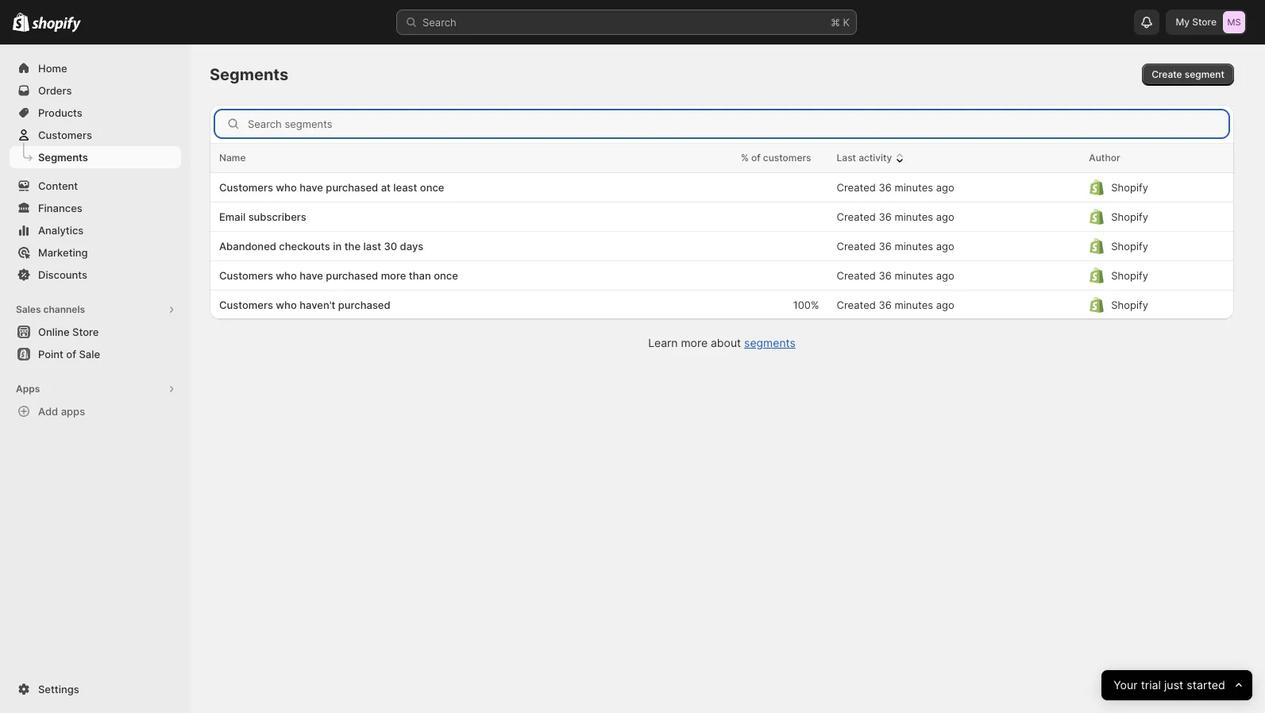 Task type: locate. For each thing, give the bounding box(es) containing it.
5 ago from the top
[[937, 299, 955, 311]]

email subscribers link
[[219, 209, 651, 225]]

have for more
[[300, 269, 323, 282]]

point
[[38, 348, 63, 361]]

have
[[300, 181, 323, 194], [300, 269, 323, 282]]

2 vertical spatial purchased
[[338, 299, 391, 311]]

0 vertical spatial of
[[752, 152, 761, 164]]

0 vertical spatial once
[[420, 181, 445, 194]]

1 created 36 minutes ago from the top
[[837, 181, 955, 194]]

of left sale
[[66, 348, 76, 361]]

0 vertical spatial have
[[300, 181, 323, 194]]

5 shopify from the top
[[1112, 299, 1149, 311]]

online
[[38, 326, 70, 338]]

0 vertical spatial store
[[1193, 16, 1217, 28]]

store inside 'link'
[[72, 326, 99, 338]]

customers who have purchased more than once link
[[219, 268, 651, 284]]

discounts
[[38, 269, 87, 281]]

content
[[38, 180, 78, 192]]

3 who from the top
[[276, 299, 297, 311]]

haven't
[[300, 299, 336, 311]]

2 ago from the top
[[937, 211, 955, 223]]

3 36 from the top
[[879, 240, 892, 253]]

3 created from the top
[[837, 240, 876, 253]]

segments
[[210, 65, 289, 84], [38, 151, 88, 164]]

more right learn
[[681, 336, 708, 350]]

1 horizontal spatial of
[[752, 152, 761, 164]]

customers who have purchased at least once link
[[219, 180, 651, 195]]

segment
[[1185, 68, 1225, 80]]

30
[[384, 240, 397, 253]]

4 created 36 minutes ago from the top
[[837, 269, 955, 282]]

1 horizontal spatial store
[[1193, 16, 1217, 28]]

who
[[276, 181, 297, 194], [276, 269, 297, 282], [276, 299, 297, 311]]

add apps button
[[10, 400, 181, 423]]

once
[[420, 181, 445, 194], [434, 269, 458, 282]]

2 36 from the top
[[879, 211, 892, 223]]

created for customers who have purchased more than once
[[837, 269, 876, 282]]

purchased down the the
[[326, 269, 378, 282]]

4 shopify from the top
[[1112, 269, 1149, 282]]

store for my store
[[1193, 16, 1217, 28]]

created 36 minutes ago for email subscribers
[[837, 211, 955, 223]]

about
[[711, 336, 741, 350]]

5 created from the top
[[837, 299, 876, 311]]

more
[[381, 269, 406, 282], [681, 336, 708, 350]]

analytics link
[[10, 219, 181, 242]]

online store
[[38, 326, 99, 338]]

last
[[837, 152, 857, 164]]

2 minutes from the top
[[895, 211, 934, 223]]

1 36 from the top
[[879, 181, 892, 194]]

2 shopify from the top
[[1112, 211, 1149, 223]]

1 have from the top
[[300, 181, 323, 194]]

channels
[[43, 304, 85, 315]]

sales channels
[[16, 304, 85, 315]]

marketing link
[[10, 242, 181, 264]]

0 vertical spatial purchased
[[326, 181, 378, 194]]

shopify image
[[13, 13, 30, 32], [32, 16, 81, 32]]

abandoned
[[219, 240, 276, 253]]

4 ago from the top
[[937, 269, 955, 282]]

1 ago from the top
[[937, 181, 955, 194]]

shopify for customers who have purchased more than once
[[1112, 269, 1149, 282]]

your
[[1114, 678, 1138, 693]]

1 vertical spatial once
[[434, 269, 458, 282]]

minutes for customers who have purchased more than once
[[895, 269, 934, 282]]

0 horizontal spatial store
[[72, 326, 99, 338]]

shopify for customers who have purchased at least once
[[1112, 181, 1149, 194]]

name
[[219, 152, 246, 164]]

2 created 36 minutes ago from the top
[[837, 211, 955, 223]]

products
[[38, 106, 82, 119]]

5 created 36 minutes ago from the top
[[837, 299, 955, 311]]

1 horizontal spatial segments
[[210, 65, 289, 84]]

once right than
[[434, 269, 458, 282]]

more left than
[[381, 269, 406, 282]]

once right least on the left top
[[420, 181, 445, 194]]

of
[[752, 152, 761, 164], [66, 348, 76, 361]]

once for customers who have purchased more than once
[[434, 269, 458, 282]]

create segment link
[[1143, 64, 1235, 86]]

0 horizontal spatial segments
[[38, 151, 88, 164]]

3 shopify from the top
[[1112, 240, 1149, 253]]

apps
[[61, 405, 85, 418]]

store up sale
[[72, 326, 99, 338]]

0 horizontal spatial shopify image
[[13, 13, 30, 32]]

of for customers
[[752, 152, 761, 164]]

online store button
[[0, 321, 191, 343]]

1 vertical spatial who
[[276, 269, 297, 282]]

abandoned checkouts in the last 30 days
[[219, 240, 424, 253]]

created 36 minutes ago for customers who haven't purchased
[[837, 299, 955, 311]]

shopify
[[1112, 181, 1149, 194], [1112, 211, 1149, 223], [1112, 240, 1149, 253], [1112, 269, 1149, 282], [1112, 299, 1149, 311]]

the
[[345, 240, 361, 253]]

purchased inside the customers who have purchased more than once link
[[326, 269, 378, 282]]

4 created from the top
[[837, 269, 876, 282]]

sales
[[16, 304, 41, 315]]

at
[[381, 181, 391, 194]]

1 vertical spatial of
[[66, 348, 76, 361]]

customers for customers
[[38, 129, 92, 141]]

trial
[[1141, 678, 1162, 693]]

of right %
[[752, 152, 761, 164]]

Search segments text field
[[248, 111, 1228, 137]]

point of sale
[[38, 348, 100, 361]]

purchased down customers who have purchased more than once
[[338, 299, 391, 311]]

36
[[879, 181, 892, 194], [879, 211, 892, 223], [879, 240, 892, 253], [879, 269, 892, 282], [879, 299, 892, 311]]

2 who from the top
[[276, 269, 297, 282]]

0 vertical spatial who
[[276, 181, 297, 194]]

shopify for email subscribers
[[1112, 211, 1149, 223]]

have up 'subscribers'
[[300, 181, 323, 194]]

5 36 from the top
[[879, 299, 892, 311]]

5 minutes from the top
[[895, 299, 934, 311]]

once for customers who have purchased at least once
[[420, 181, 445, 194]]

store right the my
[[1193, 16, 1217, 28]]

purchased for at
[[326, 181, 378, 194]]

store
[[1193, 16, 1217, 28], [72, 326, 99, 338]]

purchased
[[326, 181, 378, 194], [326, 269, 378, 282], [338, 299, 391, 311]]

search
[[423, 16, 457, 29]]

just
[[1165, 678, 1184, 693]]

settings link
[[10, 679, 181, 701]]

1 vertical spatial have
[[300, 269, 323, 282]]

1 horizontal spatial more
[[681, 336, 708, 350]]

learn more about segments
[[648, 336, 796, 350]]

1 created from the top
[[837, 181, 876, 194]]

days
[[400, 240, 424, 253]]

2 created from the top
[[837, 211, 876, 223]]

than
[[409, 269, 431, 282]]

1 shopify from the top
[[1112, 181, 1149, 194]]

0 horizontal spatial more
[[381, 269, 406, 282]]

1 vertical spatial store
[[72, 326, 99, 338]]

3 minutes from the top
[[895, 240, 934, 253]]

1 who from the top
[[276, 181, 297, 194]]

customers
[[763, 152, 812, 164]]

purchased inside customers who have purchased at least once link
[[326, 181, 378, 194]]

created
[[837, 181, 876, 194], [837, 211, 876, 223], [837, 240, 876, 253], [837, 269, 876, 282], [837, 299, 876, 311]]

purchased left at
[[326, 181, 378, 194]]

finances link
[[10, 197, 181, 219]]

who down checkouts
[[276, 269, 297, 282]]

1 vertical spatial purchased
[[326, 269, 378, 282]]

2 vertical spatial who
[[276, 299, 297, 311]]

home link
[[10, 57, 181, 79]]

of inside "button"
[[66, 348, 76, 361]]

who up 'subscribers'
[[276, 181, 297, 194]]

who left haven't on the top
[[276, 299, 297, 311]]

of for sale
[[66, 348, 76, 361]]

2 have from the top
[[300, 269, 323, 282]]

abandoned checkouts in the last 30 days link
[[219, 238, 651, 254]]

analytics
[[38, 224, 84, 237]]

1 minutes from the top
[[895, 181, 934, 194]]

online store link
[[10, 321, 181, 343]]

settings
[[38, 683, 79, 696]]

customers
[[38, 129, 92, 141], [219, 181, 273, 194], [219, 269, 273, 282], [219, 299, 273, 311]]

point of sale button
[[0, 343, 191, 366]]

customers link
[[10, 124, 181, 146]]

sale
[[79, 348, 100, 361]]

have up haven't on the top
[[300, 269, 323, 282]]

0 horizontal spatial of
[[66, 348, 76, 361]]

customers who haven't purchased
[[219, 299, 391, 311]]

4 minutes from the top
[[895, 269, 934, 282]]

ago
[[937, 181, 955, 194], [937, 211, 955, 223], [937, 240, 955, 253], [937, 269, 955, 282], [937, 299, 955, 311]]

4 36 from the top
[[879, 269, 892, 282]]

ago for customers who have purchased more than once
[[937, 269, 955, 282]]

created 36 minutes ago
[[837, 181, 955, 194], [837, 211, 955, 223], [837, 240, 955, 253], [837, 269, 955, 282], [837, 299, 955, 311]]

author
[[1090, 152, 1121, 164]]



Task type: describe. For each thing, give the bounding box(es) containing it.
1 vertical spatial segments
[[38, 151, 88, 164]]

customers for customers who haven't purchased
[[219, 299, 273, 311]]

3 created 36 minutes ago from the top
[[837, 240, 955, 253]]

ago for customers who have purchased at least once
[[937, 181, 955, 194]]

your trial just started
[[1114, 678, 1226, 693]]

content link
[[10, 175, 181, 197]]

email subscribers
[[219, 211, 307, 223]]

who for customers who haven't purchased
[[276, 299, 297, 311]]

1 horizontal spatial shopify image
[[32, 16, 81, 32]]

orders
[[38, 84, 72, 97]]

marketing
[[38, 246, 88, 259]]

⌘
[[831, 16, 841, 29]]

my store image
[[1224, 11, 1246, 33]]

k
[[843, 16, 850, 29]]

minutes for customers who have purchased at least once
[[895, 181, 934, 194]]

last activity
[[837, 152, 893, 164]]

checkouts
[[279, 240, 330, 253]]

who for customers who have purchased more than once
[[276, 269, 297, 282]]

your trial just started button
[[1102, 671, 1253, 701]]

36 for customers who haven't purchased
[[879, 299, 892, 311]]

created for email subscribers
[[837, 211, 876, 223]]

segments link
[[10, 146, 181, 168]]

finances
[[38, 202, 82, 215]]

%
[[741, 152, 749, 164]]

last activity button
[[837, 150, 908, 166]]

created for customers who haven't purchased
[[837, 299, 876, 311]]

have for at
[[300, 181, 323, 194]]

sales channels button
[[10, 299, 181, 321]]

who for customers who have purchased at least once
[[276, 181, 297, 194]]

ago for customers who haven't purchased
[[937, 299, 955, 311]]

ago for email subscribers
[[937, 211, 955, 223]]

purchased inside customers who haven't purchased link
[[338, 299, 391, 311]]

customers for customers who have purchased more than once
[[219, 269, 273, 282]]

purchased for more
[[326, 269, 378, 282]]

segments link
[[745, 336, 796, 350]]

add
[[38, 405, 58, 418]]

last
[[364, 240, 381, 253]]

my
[[1176, 16, 1190, 28]]

apps button
[[10, 378, 181, 400]]

least
[[394, 181, 417, 194]]

customers who have purchased at least once
[[219, 181, 445, 194]]

create segment
[[1152, 68, 1225, 80]]

segments
[[745, 336, 796, 350]]

customers for customers who have purchased at least once
[[219, 181, 273, 194]]

point of sale link
[[10, 343, 181, 366]]

products link
[[10, 102, 181, 124]]

⌘ k
[[831, 16, 850, 29]]

customers who haven't purchased link
[[219, 297, 651, 313]]

36 for email subscribers
[[879, 211, 892, 223]]

0 vertical spatial more
[[381, 269, 406, 282]]

add apps
[[38, 405, 85, 418]]

learn
[[648, 336, 678, 350]]

created for customers who have purchased at least once
[[837, 181, 876, 194]]

started
[[1187, 678, 1226, 693]]

email
[[219, 211, 246, 223]]

apps
[[16, 383, 40, 395]]

orders link
[[10, 79, 181, 102]]

store for online store
[[72, 326, 99, 338]]

36 for customers who have purchased at least once
[[879, 181, 892, 194]]

in
[[333, 240, 342, 253]]

% of customers
[[741, 152, 812, 164]]

shopify for customers who haven't purchased
[[1112, 299, 1149, 311]]

minutes for email subscribers
[[895, 211, 934, 223]]

100%
[[794, 299, 820, 311]]

subscribers
[[248, 211, 307, 223]]

created 36 minutes ago for customers who have purchased at least once
[[837, 181, 955, 194]]

discounts link
[[10, 264, 181, 286]]

home
[[38, 62, 67, 75]]

activity
[[859, 152, 893, 164]]

0 vertical spatial segments
[[210, 65, 289, 84]]

create
[[1152, 68, 1183, 80]]

3 ago from the top
[[937, 240, 955, 253]]

minutes for customers who haven't purchased
[[895, 299, 934, 311]]

customers who have purchased more than once
[[219, 269, 458, 282]]

created 36 minutes ago for customers who have purchased more than once
[[837, 269, 955, 282]]

my store
[[1176, 16, 1217, 28]]

1 vertical spatial more
[[681, 336, 708, 350]]

36 for customers who have purchased more than once
[[879, 269, 892, 282]]



Task type: vqa. For each thing, say whether or not it's contained in the screenshot.
text field
no



